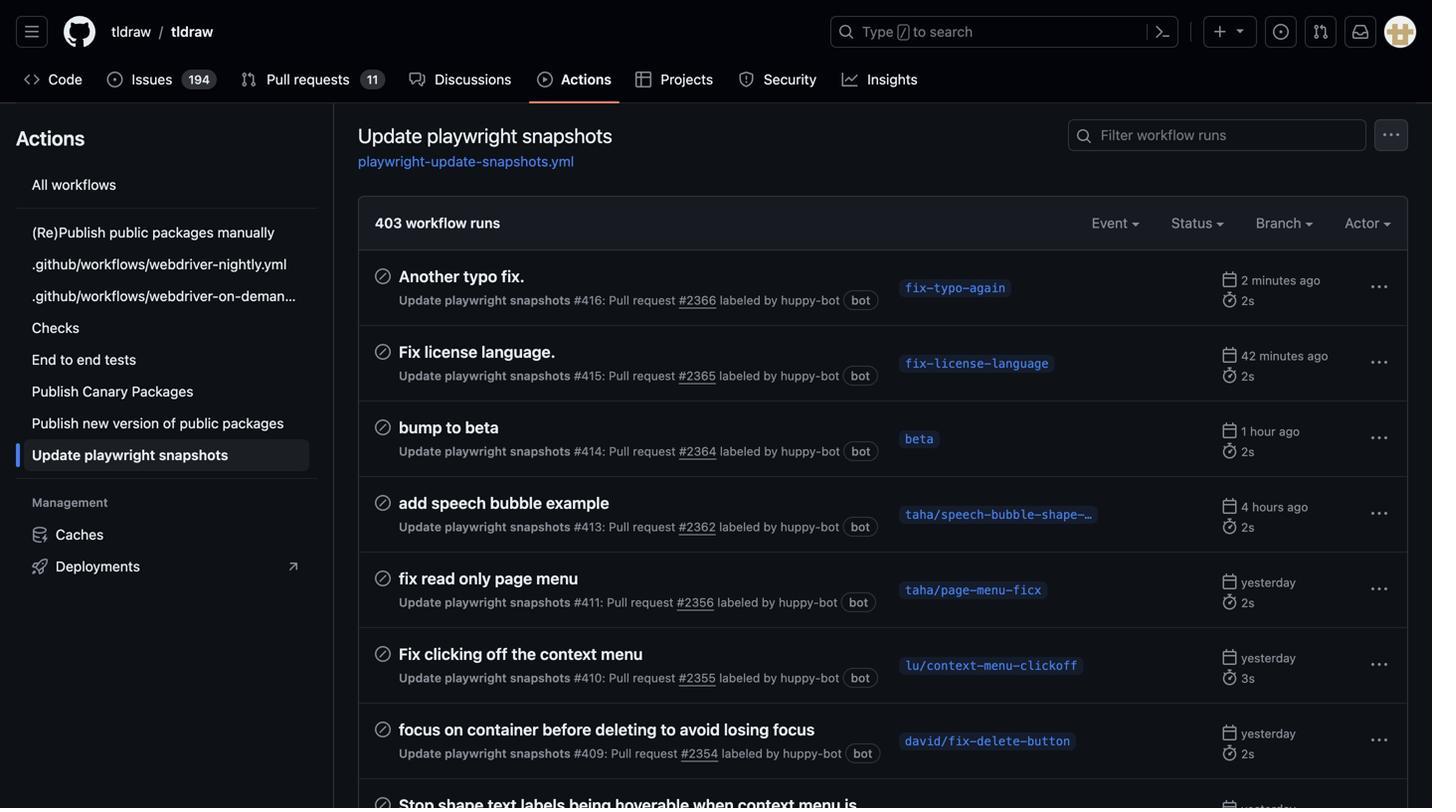 Task type: locate. For each thing, give the bounding box(es) containing it.
huppy-bot link for focus on container before deleting to avoid losing focus
[[783, 747, 842, 761]]

by for fix license language.
[[764, 369, 777, 383]]

2 vertical spatial calendar image
[[1222, 801, 1238, 809]]

0 horizontal spatial tldraw link
[[103, 16, 159, 48]]

1 horizontal spatial beta
[[905, 433, 934, 447]]

playwright for typo
[[445, 293, 507, 307]]

2s for fix read only page menu
[[1241, 596, 1255, 610]]

menu- up delete-
[[984, 660, 1020, 673]]

minutes right 42 on the top right
[[1260, 349, 1304, 363]]

by right #2356 link
[[762, 596, 775, 610]]

403 workflow runs
[[375, 215, 500, 231]]

0 vertical spatial update playwright snapshots
[[358, 124, 612, 147]]

2s for focus on container before deleting to avoid losing focus
[[1241, 747, 1255, 761]]

playwright for clicking
[[445, 671, 507, 685]]

calendar image for focus on container before deleting to avoid losing focus
[[1222, 725, 1238, 741]]

by right "#2365" link
[[764, 369, 777, 383]]

0 vertical spatial skipped image
[[375, 344, 391, 360]]

3 run duration image from the top
[[1222, 745, 1238, 761]]

3 calendar image from the top
[[1222, 423, 1238, 438]]

3 2s from the top
[[1241, 445, 1255, 459]]

skipped image left clicking
[[375, 647, 391, 662]]

insights
[[868, 71, 918, 88]]

ago right 42 on the top right
[[1308, 349, 1329, 363]]

3 yesterday from the top
[[1241, 727, 1296, 741]]

1 vertical spatial list
[[16, 161, 319, 591]]

playwright-update-snapshots.yml
[[358, 153, 574, 170]]

focus right losing
[[773, 721, 815, 740]]

list containing tldraw / tldraw
[[103, 16, 819, 48]]

huppy-bot link for fix read only page menu
[[779, 596, 838, 610]]

labeled right #2355
[[719, 671, 760, 685]]

pull right git pull request icon
[[267, 71, 290, 88]]

update for another typo fix.
[[399, 293, 442, 307]]

0 horizontal spatial update playwright snapshots
[[32, 447, 228, 464]]

playwright for to
[[445, 445, 507, 459]]

show options image
[[1372, 355, 1388, 371], [1372, 431, 1388, 447], [1372, 658, 1388, 673], [1372, 733, 1388, 749]]

labeled right "#2364" link
[[720, 445, 761, 459]]

tldraw link up issue opened icon
[[103, 16, 159, 48]]

5 calendar image from the top
[[1222, 725, 1238, 741]]

1 fix from the top
[[399, 343, 421, 362]]

1 calendar image from the top
[[1222, 271, 1238, 287]]

request down bump to beta link
[[633, 445, 676, 459]]

issue opened image
[[1273, 24, 1289, 40]]

fix- up beta link
[[905, 357, 934, 371]]

by for focus on container before deleting to avoid losing focus
[[766, 747, 780, 761]]

5 skipped image from the top
[[375, 722, 391, 738]]

by for fix clicking off the context menu
[[764, 671, 777, 685]]

menu- up lu/context-menu-clickoff
[[977, 584, 1013, 598]]

huppy- for fix clicking off the context menu
[[781, 671, 821, 685]]

1 horizontal spatial focus
[[773, 721, 815, 740]]

/ up 'issues'
[[159, 23, 163, 40]]

example for add speech bubble example
[[546, 494, 609, 513]]

hours
[[1253, 500, 1284, 514]]

pull right #414:
[[609, 445, 630, 459]]

/ inside tldraw / tldraw
[[159, 23, 163, 40]]

403
[[375, 215, 402, 231]]

labeled right #2366
[[720, 293, 761, 307]]

snapshots down the of
[[159, 447, 228, 464]]

by right '#2366' link
[[764, 293, 778, 307]]

0 vertical spatial .github/workflows/webdriver-
[[32, 256, 219, 273]]

#414:
[[574, 445, 606, 459]]

git pull request image
[[1313, 24, 1329, 40]]

1 skipped image from the top
[[375, 269, 391, 284]]

status button
[[1172, 213, 1225, 234]]

menu- for fix read only page menu
[[977, 584, 1013, 598]]

(re)publish
[[32, 224, 106, 241]]

labeled for another typo fix.
[[720, 293, 761, 307]]

david/fix-
[[905, 735, 977, 749]]

0 vertical spatial publish
[[32, 383, 79, 400]]

yesterday down 3s
[[1241, 727, 1296, 741]]

fix- left again on the right top
[[905, 282, 934, 295]]

1 horizontal spatial /
[[900, 26, 907, 40]]

playwright down bump to beta
[[445, 445, 507, 459]]

Filter workflow runs search field
[[1068, 119, 1367, 151]]

2 skipped image from the top
[[375, 420, 391, 436]]

0 horizontal spatial focus
[[399, 721, 441, 740]]

#413:
[[574, 520, 606, 534]]

pull for focus on container before deleting to avoid losing focus
[[611, 747, 632, 761]]

on
[[445, 721, 463, 740]]

plus image
[[1213, 24, 1228, 40]]

beta up "update playwright snapshots #414:"
[[465, 418, 499, 437]]

labeled right "#2365" link
[[719, 369, 760, 383]]

by down losing
[[766, 747, 780, 761]]

playwright down on
[[445, 747, 507, 761]]

of
[[163, 415, 176, 432]]

4 hours ago
[[1241, 500, 1308, 514]]

request down focus on container before deleting to avoid losing focus link
[[635, 747, 678, 761]]

tldraw up issue opened icon
[[111, 23, 151, 40]]

management element
[[24, 519, 309, 583]]

2 run duration image from the top
[[1222, 519, 1238, 534]]

publish down end
[[32, 383, 79, 400]]

2 show options image from the top
[[1372, 431, 1388, 447]]

by right #2362 on the left
[[764, 520, 777, 534]]

None search field
[[1068, 119, 1367, 151]]

bump to beta link
[[399, 418, 883, 438]]

fix left clicking
[[399, 645, 421, 664]]

calendar image
[[1222, 271, 1238, 287], [1222, 347, 1238, 363], [1222, 423, 1238, 438], [1222, 498, 1238, 514], [1222, 725, 1238, 741]]

1 skipped image from the top
[[375, 344, 391, 360]]

publish for publish canary packages
[[32, 383, 79, 400]]

snapshots down "bubble"
[[510, 520, 571, 534]]

to left end at the left top of the page
[[60, 352, 73, 368]]

request down add speech bubble example link
[[633, 520, 676, 534]]

request down fix clicking off the context menu link
[[633, 671, 676, 685]]

snapshots left #414:
[[510, 445, 571, 459]]

notifications image
[[1353, 24, 1369, 40]]

1 horizontal spatial tldraw
[[171, 23, 213, 40]]

update playwright snapshots #411:
[[399, 596, 607, 610]]

2s for add speech bubble example
[[1241, 520, 1255, 534]]

2 vertical spatial skipped image
[[375, 798, 391, 809]]

snapshots down the page
[[510, 596, 571, 610]]

1 vertical spatial minutes
[[1260, 349, 1304, 363]]

pull request #2355 labeled             by huppy-bot
[[609, 671, 840, 685]]

6 2s from the top
[[1241, 747, 1255, 761]]

language
[[991, 357, 1049, 371]]

snapshots down before
[[510, 747, 571, 761]]

1 run duration image from the top
[[1222, 292, 1238, 308]]

fix license language.
[[399, 343, 556, 362]]

2 yesterday from the top
[[1241, 651, 1296, 665]]

0 vertical spatial menu-
[[977, 584, 1013, 598]]

packages
[[152, 224, 214, 241], [222, 415, 284, 432]]

request down another typo fix. 'link'
[[633, 293, 676, 307]]

42 minutes ago
[[1241, 349, 1329, 363]]

minutes for language.
[[1260, 349, 1304, 363]]

to
[[913, 23, 926, 40], [60, 352, 73, 368], [446, 418, 461, 437], [661, 721, 676, 740]]

labeled down losing
[[722, 747, 763, 761]]

update for fix license language.
[[399, 369, 442, 383]]

0 vertical spatial fix
[[399, 343, 421, 362]]

0 horizontal spatial menu
[[536, 569, 578, 588]]

pull right #410:
[[609, 671, 630, 685]]

skipped image left on
[[375, 722, 391, 738]]

request for fix clicking off the context menu
[[633, 671, 676, 685]]

menu up #410:
[[601, 645, 643, 664]]

snapshots inside the filter workflows element
[[159, 447, 228, 464]]

4 2s from the top
[[1241, 520, 1255, 534]]

update playwright snapshots link
[[24, 440, 309, 472]]

packages right the of
[[222, 415, 284, 432]]

shield image
[[739, 72, 754, 88]]

2 run duration image from the top
[[1222, 443, 1238, 459]]

.github/workflows/webdriver- down .github/workflows/webdriver-nightly.yml at the left of page
[[32, 288, 219, 304]]

tldraw link
[[103, 16, 159, 48], [163, 16, 221, 48]]

2 .github/workflows/webdriver- from the top
[[32, 288, 219, 304]]

demand.yml
[[241, 288, 319, 304]]

0 horizontal spatial packages
[[152, 224, 214, 241]]

2 vertical spatial show options image
[[1372, 582, 1388, 598]]

playwright down fix license language.
[[445, 369, 507, 383]]

tldraw link up 194
[[163, 16, 221, 48]]

pull right #411: at left
[[607, 596, 628, 610]]

pull requests
[[267, 71, 350, 88]]

calendar image for add speech bubble example
[[1222, 498, 1238, 514]]

0 vertical spatial yesterday
[[1241, 576, 1296, 590]]

#2356 link
[[677, 596, 714, 610]]

yesterday for menu
[[1241, 651, 1296, 665]]

ago right the hour
[[1279, 425, 1300, 438]]

another typo fix.
[[399, 267, 525, 286]]

ago for fix license language.
[[1308, 349, 1329, 363]]

david/fix-delete-button link
[[899, 733, 1076, 751]]

fix left license
[[399, 343, 421, 362]]

0 horizontal spatial public
[[109, 224, 148, 241]]

2s up 3s
[[1241, 596, 1255, 610]]

ago for bump to beta
[[1279, 425, 1300, 438]]

2s down 4 on the right of the page
[[1241, 520, 1255, 534]]

list
[[103, 16, 819, 48], [16, 161, 319, 591]]

fix for fix license language.
[[399, 343, 421, 362]]

skipped image for bump
[[375, 420, 391, 436]]

yesterday down hours
[[1241, 576, 1296, 590]]

example up #413:
[[546, 494, 609, 513]]

0 vertical spatial actions
[[561, 71, 612, 88]]

3 skipped image from the top
[[375, 571, 391, 587]]

new
[[83, 415, 109, 432]]

2 calendar image from the top
[[1222, 347, 1238, 363]]

bump
[[399, 418, 442, 437]]

.github/workflows/webdriver- for on-
[[32, 288, 219, 304]]

0 vertical spatial public
[[109, 224, 148, 241]]

#2366 link
[[679, 293, 717, 307]]

request down fix read only page menu link
[[631, 596, 674, 610]]

show options image
[[1372, 280, 1388, 295], [1372, 506, 1388, 522], [1372, 582, 1388, 598]]

#2362
[[679, 520, 716, 534]]

2 vertical spatial yesterday
[[1241, 727, 1296, 741]]

labeled right #2362 link at the bottom of the page
[[719, 520, 760, 534]]

page
[[495, 569, 532, 588]]

4 calendar image from the top
[[1222, 498, 1238, 514]]

snapshots for off
[[510, 671, 571, 685]]

update playwright snapshots
[[358, 124, 612, 147], [32, 447, 228, 464]]

example right bubble-
[[1085, 508, 1135, 522]]

to inside focus on container before deleting to avoid losing focus link
[[661, 721, 676, 740]]

run duration image
[[1222, 292, 1238, 308], [1222, 519, 1238, 534], [1222, 594, 1238, 610], [1222, 670, 1238, 686]]

2 calendar image from the top
[[1222, 649, 1238, 665]]

playwright down only
[[445, 596, 507, 610]]

.github/workflows/webdriver- inside .github/workflows/webdriver-on-demand.yml link
[[32, 288, 219, 304]]

pull right #413:
[[609, 520, 630, 534]]

fix for fix clicking off the context menu
[[399, 645, 421, 664]]

taha/page-menu-ficx
[[905, 584, 1042, 598]]

menu-
[[977, 584, 1013, 598], [984, 660, 1020, 673]]

yesterday for to
[[1241, 727, 1296, 741]]

1 vertical spatial run duration image
[[1222, 443, 1238, 459]]

calendar image for bump to beta
[[1222, 423, 1238, 438]]

to right bump
[[446, 418, 461, 437]]

snapshots for language.
[[510, 369, 571, 383]]

4 run duration image from the top
[[1222, 670, 1238, 686]]

1 vertical spatial menu
[[601, 645, 643, 664]]

1 vertical spatial calendar image
[[1222, 649, 1238, 665]]

menu up #411: at left
[[536, 569, 578, 588]]

0 horizontal spatial example
[[546, 494, 609, 513]]

/ for type
[[900, 26, 907, 40]]

to left search
[[913, 23, 926, 40]]

to left avoid at the bottom
[[661, 721, 676, 740]]

by right the #2364
[[764, 445, 778, 459]]

1 vertical spatial fix-
[[905, 357, 934, 371]]

update playwright snapshots up the playwright-update-snapshots.yml link
[[358, 124, 612, 147]]

graph image
[[842, 72, 858, 88]]

by up losing
[[764, 671, 777, 685]]

skipped image left the add
[[375, 495, 391, 511]]

1 horizontal spatial public
[[180, 415, 219, 432]]

skipped image
[[375, 269, 391, 284], [375, 495, 391, 511], [375, 571, 391, 587], [375, 647, 391, 662], [375, 722, 391, 738]]

minutes right 2
[[1252, 273, 1297, 287]]

pull right #416:
[[609, 293, 630, 307]]

4 show options image from the top
[[1372, 733, 1388, 749]]

#410:
[[574, 671, 606, 685]]

ago for add speech bubble example
[[1288, 500, 1308, 514]]

playwright down typo
[[445, 293, 507, 307]]

tldraw
[[111, 23, 151, 40], [171, 23, 213, 40]]

5 2s from the top
[[1241, 596, 1255, 610]]

/ right type
[[900, 26, 907, 40]]

tests
[[105, 352, 136, 368]]

pull request #2356 labeled             by huppy-bot
[[607, 596, 838, 610]]

menu- for fix clicking off the context menu
[[984, 660, 1020, 673]]

triangle down image
[[1232, 22, 1248, 38]]

2 fix- from the top
[[905, 357, 934, 371]]

on-
[[219, 288, 241, 304]]

command palette image
[[1155, 24, 1171, 40]]

2 vertical spatial run duration image
[[1222, 745, 1238, 761]]

.github/workflows/webdriver- inside .github/workflows/webdriver-nightly.yml link
[[32, 256, 219, 273]]

2s
[[1241, 294, 1255, 308], [1241, 369, 1255, 383], [1241, 445, 1255, 459], [1241, 520, 1255, 534], [1241, 596, 1255, 610], [1241, 747, 1255, 761]]

snapshots down "language."
[[510, 369, 571, 383]]

3 show options image from the top
[[1372, 582, 1388, 598]]

filter workflows element
[[24, 217, 319, 472]]

update playwright snapshots inside the filter workflows element
[[32, 447, 228, 464]]

fix-license-language link
[[899, 355, 1055, 373]]

skipped image left another
[[375, 269, 391, 284]]

playwright-
[[358, 153, 431, 170]]

0 vertical spatial run duration image
[[1222, 367, 1238, 383]]

2 tldraw from the left
[[171, 23, 213, 40]]

by for bump to beta
[[764, 445, 778, 459]]

update for fix read only page menu
[[399, 596, 442, 610]]

.github/workflows/webdriver-on-demand.yml
[[32, 288, 319, 304]]

2 skipped image from the top
[[375, 495, 391, 511]]

1 .github/workflows/webdriver- from the top
[[32, 256, 219, 273]]

shape-
[[1042, 508, 1085, 522]]

1 hour ago
[[1241, 425, 1300, 438]]

1 vertical spatial publish
[[32, 415, 79, 432]]

0 vertical spatial fix-
[[905, 282, 934, 295]]

0 vertical spatial show options image
[[1372, 280, 1388, 295]]

2s down 2
[[1241, 294, 1255, 308]]

actions right play icon
[[561, 71, 612, 88]]

1 horizontal spatial example
[[1085, 508, 1135, 522]]

1 run duration image from the top
[[1222, 367, 1238, 383]]

1 publish from the top
[[32, 383, 79, 400]]

2 fix from the top
[[399, 645, 421, 664]]

1 show options image from the top
[[1372, 355, 1388, 371]]

request down fix license language. link
[[633, 369, 676, 383]]

taha/page-
[[905, 584, 977, 598]]

1 tldraw link from the left
[[103, 16, 159, 48]]

event button
[[1092, 213, 1140, 234]]

1 horizontal spatial actions
[[561, 71, 612, 88]]

snapshots down the fix. at the top of page
[[510, 293, 571, 307]]

0 horizontal spatial /
[[159, 23, 163, 40]]

actions
[[561, 71, 612, 88], [16, 126, 85, 150]]

hour
[[1250, 425, 1276, 438]]

snapshots for beta
[[510, 445, 571, 459]]

pull for fix license language.
[[609, 369, 629, 383]]

2s down 42 on the top right
[[1241, 369, 1255, 383]]

2 2s from the top
[[1241, 369, 1255, 383]]

playwright for license
[[445, 369, 507, 383]]

focus left on
[[399, 721, 441, 740]]

show options image for fix license language.
[[1372, 355, 1388, 371]]

request for fix read only page menu
[[631, 596, 674, 610]]

0 horizontal spatial beta
[[465, 418, 499, 437]]

update
[[358, 124, 422, 147], [399, 293, 442, 307], [399, 369, 442, 383], [399, 445, 442, 459], [32, 447, 81, 464], [399, 520, 442, 534], [399, 596, 442, 610], [399, 671, 442, 685], [399, 747, 442, 761]]

1 2s from the top
[[1241, 294, 1255, 308]]

fix-
[[905, 282, 934, 295], [905, 357, 934, 371]]

request for focus on container before deleting to avoid losing focus
[[635, 747, 678, 761]]

run duration image for bump to beta
[[1222, 443, 1238, 459]]

pull for fix read only page menu
[[607, 596, 628, 610]]

2s down 3s
[[1241, 747, 1255, 761]]

194
[[188, 73, 210, 87]]

update playwright snapshots down the version
[[32, 447, 228, 464]]

ago down the "branch"
[[1300, 273, 1321, 287]]

1 calendar image from the top
[[1222, 574, 1238, 590]]

skipped image
[[375, 344, 391, 360], [375, 420, 391, 436], [375, 798, 391, 809]]

pull request #2362 labeled             by huppy-bot
[[609, 520, 840, 534]]

1 vertical spatial show options image
[[1372, 506, 1388, 522]]

show options image for page
[[1372, 582, 1388, 598]]

huppy- for focus on container before deleting to avoid losing focus
[[783, 747, 823, 761]]

before
[[543, 721, 592, 740]]

fix read only page menu
[[399, 569, 578, 588]]

1 vertical spatial fix
[[399, 645, 421, 664]]

pull
[[267, 71, 290, 88], [609, 293, 630, 307], [609, 369, 629, 383], [609, 445, 630, 459], [609, 520, 630, 534], [607, 596, 628, 610], [609, 671, 630, 685], [611, 747, 632, 761]]

0 vertical spatial packages
[[152, 224, 214, 241]]

fix-typo-again
[[905, 282, 1006, 295]]

1 vertical spatial skipped image
[[375, 420, 391, 436]]

pull right #415:
[[609, 369, 629, 383]]

publish inside "link"
[[32, 383, 79, 400]]

3 run duration image from the top
[[1222, 594, 1238, 610]]

skipped image left "fix"
[[375, 571, 391, 587]]

show options image for focus on container before deleting to avoid losing focus
[[1372, 733, 1388, 749]]

0 vertical spatial menu
[[536, 569, 578, 588]]

public inside 'link'
[[109, 224, 148, 241]]

type / to search
[[862, 23, 973, 40]]

1 tldraw from the left
[[111, 23, 151, 40]]

labeled for focus on container before deleting to avoid losing focus
[[722, 747, 763, 761]]

#2354
[[681, 747, 719, 761]]

1 horizontal spatial packages
[[222, 415, 284, 432]]

pull down deleting
[[611, 747, 632, 761]]

0 vertical spatial calendar image
[[1222, 574, 1238, 590]]

fix- for another typo fix.
[[905, 282, 934, 295]]

request
[[633, 293, 676, 307], [633, 369, 676, 383], [633, 445, 676, 459], [633, 520, 676, 534], [631, 596, 674, 610], [633, 671, 676, 685], [635, 747, 678, 761]]

2 publish from the top
[[32, 415, 79, 432]]

deleting
[[596, 721, 657, 740]]

snapshots for fix.
[[510, 293, 571, 307]]

2s for fix license language.
[[1241, 369, 1255, 383]]

playwright down the version
[[84, 447, 155, 464]]

snapshots down the
[[510, 671, 571, 685]]

0 horizontal spatial tldraw
[[111, 23, 151, 40]]

4 skipped image from the top
[[375, 647, 391, 662]]

1 horizontal spatial update playwright snapshots
[[358, 124, 612, 147]]

playwright down 'off'
[[445, 671, 507, 685]]

0 vertical spatial minutes
[[1252, 273, 1297, 287]]

focus
[[399, 721, 441, 740], [773, 721, 815, 740]]

projects link
[[628, 65, 723, 94]]

3 show options image from the top
[[1372, 658, 1388, 673]]

ago right hours
[[1288, 500, 1308, 514]]

/ inside type / to search
[[900, 26, 907, 40]]

0 vertical spatial list
[[103, 16, 819, 48]]

run duration image
[[1222, 367, 1238, 383], [1222, 443, 1238, 459], [1222, 745, 1238, 761]]

off
[[486, 645, 508, 664]]

end
[[32, 352, 56, 368]]

snapshots for container
[[510, 747, 571, 761]]

(re)publish public packages manually link
[[24, 217, 309, 249]]

public up .github/workflows/webdriver-nightly.yml at the left of page
[[109, 224, 148, 241]]

projects
[[661, 71, 713, 88]]

labeled right #2356
[[718, 596, 759, 610]]

#2355
[[679, 671, 716, 685]]

calendar image for fix read only page menu
[[1222, 574, 1238, 590]]

beta up taha/speech-
[[905, 433, 934, 447]]

fix clicking off the context menu
[[399, 645, 643, 664]]

1 vertical spatial yesterday
[[1241, 651, 1296, 665]]

#416:
[[574, 293, 606, 307]]

tldraw up 194
[[171, 23, 213, 40]]

1 vertical spatial .github/workflows/webdriver-
[[32, 288, 219, 304]]

packages inside 'link'
[[152, 224, 214, 241]]

packages up .github/workflows/webdriver-nightly.yml link
[[152, 224, 214, 241]]

actions up all
[[16, 126, 85, 150]]

calendar image
[[1222, 574, 1238, 590], [1222, 649, 1238, 665], [1222, 801, 1238, 809]]

.github/workflows/webdriver- down (re)publish public packages manually in the top left of the page
[[32, 256, 219, 273]]

pull request #2366 labeled             by huppy-bot
[[609, 293, 840, 307]]

labeled for fix clicking off the context menu
[[719, 671, 760, 685]]

add
[[399, 494, 427, 513]]

1 vertical spatial packages
[[222, 415, 284, 432]]

1 vertical spatial menu-
[[984, 660, 1020, 673]]

run duration image for page
[[1222, 594, 1238, 610]]

1 vertical spatial actions
[[16, 126, 85, 150]]

runs
[[470, 215, 500, 231]]

huppy-bot link for add speech bubble example
[[781, 520, 840, 534]]

/ for tldraw
[[159, 23, 163, 40]]

public right the of
[[180, 415, 219, 432]]

pull request #2364 labeled             by huppy-bot
[[609, 445, 840, 459]]

2 show options image from the top
[[1372, 506, 1388, 522]]

yesterday up 3s
[[1241, 651, 1296, 665]]

by for add speech bubble example
[[764, 520, 777, 534]]

1 horizontal spatial tldraw link
[[163, 16, 221, 48]]

1 fix- from the top
[[905, 282, 934, 295]]

1 vertical spatial update playwright snapshots
[[32, 447, 228, 464]]

pull for add speech bubble example
[[609, 520, 630, 534]]

security
[[764, 71, 817, 88]]

run duration image for the
[[1222, 670, 1238, 686]]

clickoff
[[1020, 660, 1078, 673]]



Task type: describe. For each thing, give the bounding box(es) containing it.
show options image for bump to beta
[[1372, 431, 1388, 447]]

0 horizontal spatial actions
[[16, 126, 85, 150]]

huppy-bot link for fix clicking off the context menu
[[781, 671, 840, 685]]

#409:
[[574, 747, 608, 761]]

button
[[1027, 735, 1071, 749]]

canary
[[83, 383, 128, 400]]

update for add speech bubble example
[[399, 520, 442, 534]]

typo-
[[934, 282, 970, 295]]

2 focus from the left
[[773, 721, 815, 740]]

#415:
[[574, 369, 605, 383]]

ago for another typo fix.
[[1300, 273, 1321, 287]]

2 minutes ago
[[1241, 273, 1321, 287]]

snapshots for only
[[510, 596, 571, 610]]

1 yesterday from the top
[[1241, 576, 1296, 590]]

packages
[[132, 383, 193, 400]]

fix
[[399, 569, 417, 588]]

publish canary packages link
[[24, 376, 309, 408]]

list containing all workflows
[[16, 161, 319, 591]]

actor button
[[1345, 213, 1392, 234]]

pull for bump to beta
[[609, 445, 630, 459]]

run duration image for focus on container before deleting to avoid losing focus
[[1222, 745, 1238, 761]]

by for fix read only page menu
[[762, 596, 775, 610]]

1 vertical spatial public
[[180, 415, 219, 432]]

end
[[77, 352, 101, 368]]

discussions link
[[401, 65, 521, 94]]

playwright for read
[[445, 596, 507, 610]]

bubble
[[490, 494, 542, 513]]

calendar image for fix license language.
[[1222, 347, 1238, 363]]

deployments
[[56, 559, 140, 575]]

update playwright snapshots #414:
[[399, 445, 609, 459]]

homepage image
[[64, 16, 95, 48]]

2s for bump to beta
[[1241, 445, 1255, 459]]

3s
[[1241, 672, 1255, 686]]

labeled for add speech bubble example
[[719, 520, 760, 534]]

all workflows link
[[24, 169, 309, 201]]

snapshots.yml
[[482, 153, 574, 170]]

huppy- for another typo fix.
[[781, 293, 821, 307]]

skipped image for add
[[375, 495, 391, 511]]

another typo fix. link
[[399, 267, 883, 286]]

fix license language. link
[[399, 342, 883, 362]]

#2354 link
[[681, 747, 719, 761]]

management
[[32, 496, 108, 510]]

show options image for example
[[1372, 506, 1388, 522]]

huppy-bot link for fix license language.
[[781, 369, 840, 383]]

publish new version of public packages link
[[24, 408, 309, 440]]

1 show options image from the top
[[1372, 280, 1388, 295]]

actions inside actions link
[[561, 71, 612, 88]]

again
[[970, 282, 1006, 295]]

update playwright snapshots #413:
[[399, 520, 609, 534]]

container
[[467, 721, 539, 740]]

lu/context-menu-clickoff link
[[899, 658, 1084, 675]]

table image
[[636, 72, 651, 88]]

#2364 link
[[679, 445, 717, 459]]

skipped image for focus
[[375, 722, 391, 738]]

update inside the filter workflows element
[[32, 447, 81, 464]]

#2355 link
[[679, 671, 716, 685]]

playwright for on
[[445, 747, 507, 761]]

taha/speech-bubble-shape-example link
[[899, 506, 1135, 524]]

request for fix license language.
[[633, 369, 676, 383]]

run duration image for fix license language.
[[1222, 367, 1238, 383]]

skipped image for fix
[[375, 571, 391, 587]]

huppy- for fix read only page menu
[[779, 596, 819, 610]]

huppy-bot link for bump to beta
[[781, 445, 840, 459]]

language.
[[481, 343, 556, 362]]

pull for another typo fix.
[[609, 293, 630, 307]]

huppy- for add speech bubble example
[[781, 520, 821, 534]]

2s for another typo fix.
[[1241, 294, 1255, 308]]

focus on container before deleting to avoid losing focus
[[399, 721, 815, 740]]

update-
[[431, 153, 482, 170]]

search image
[[1076, 128, 1092, 144]]

delete-
[[977, 735, 1027, 749]]

playwright inside the filter workflows element
[[84, 447, 155, 464]]

3 calendar image from the top
[[1222, 801, 1238, 809]]

#411:
[[574, 596, 604, 610]]

calendar image for fix clicking off the context menu
[[1222, 649, 1238, 665]]

issue opened image
[[107, 72, 123, 88]]

to inside bump to beta link
[[446, 418, 461, 437]]

pull request #2354 labeled             by huppy-bot
[[611, 747, 842, 761]]

taha/speech-bubble-shape-example
[[905, 508, 1135, 522]]

#2365 link
[[679, 369, 716, 383]]

show workflow options image
[[1384, 127, 1400, 143]]

bump to beta
[[399, 418, 499, 437]]

code
[[48, 71, 82, 88]]

by for another typo fix.
[[764, 293, 778, 307]]

2
[[1241, 273, 1249, 287]]

actions link
[[529, 65, 620, 94]]

show options image for fix clicking off the context menu
[[1372, 658, 1388, 673]]

example for taha/speech-bubble-shape-example
[[1085, 508, 1135, 522]]

fix- for fix license language.
[[905, 357, 934, 371]]

huppy- for bump to beta
[[781, 445, 822, 459]]

update playwright snapshots #416:
[[399, 293, 609, 307]]

publish new version of public packages
[[32, 415, 284, 432]]

requests
[[294, 71, 350, 88]]

.github/workflows/webdriver- for nightly.yml
[[32, 256, 219, 273]]

beta link
[[899, 431, 940, 449]]

discussions
[[435, 71, 512, 88]]

taha/page-menu-ficx link
[[899, 582, 1048, 600]]

skipped image for fix
[[375, 344, 391, 360]]

end to end tests link
[[24, 344, 309, 376]]

checks
[[32, 320, 79, 336]]

labeled for bump to beta
[[720, 445, 761, 459]]

snapshots for bubble
[[510, 520, 571, 534]]

1 focus from the left
[[399, 721, 441, 740]]

branch
[[1256, 215, 1305, 231]]

skipped image for fix
[[375, 647, 391, 662]]

caches link
[[24, 519, 309, 551]]

version
[[113, 415, 159, 432]]

event
[[1092, 215, 1132, 231]]

code image
[[24, 72, 40, 88]]

comment discussion image
[[409, 72, 425, 88]]

deployments link
[[24, 551, 309, 583]]

another
[[399, 267, 460, 286]]

playwright for speech
[[445, 520, 507, 534]]

3 skipped image from the top
[[375, 798, 391, 809]]

playwright up the playwright-update-snapshots.yml link
[[427, 124, 518, 147]]

update for focus on container before deleting to avoid losing focus
[[399, 747, 442, 761]]

labeled for fix license language.
[[719, 369, 760, 383]]

typo
[[463, 267, 497, 286]]

1
[[1241, 425, 1247, 438]]

taha/speech-
[[905, 508, 991, 522]]

pull for fix clicking off the context menu
[[609, 671, 630, 685]]

update for bump to beta
[[399, 445, 442, 459]]

labeled for fix read only page menu
[[718, 596, 759, 610]]

david/fix-delete-button
[[905, 735, 1071, 749]]

update for fix clicking off the context menu
[[399, 671, 442, 685]]

to inside end to end tests link
[[60, 352, 73, 368]]

calendar image for another typo fix.
[[1222, 271, 1238, 287]]

caches
[[56, 527, 104, 543]]

manually
[[218, 224, 275, 241]]

request for another typo fix.
[[633, 293, 676, 307]]

play image
[[537, 72, 553, 88]]

publish for publish new version of public packages
[[32, 415, 79, 432]]

huppy- for fix license language.
[[781, 369, 821, 383]]

request for bump to beta
[[633, 445, 676, 459]]

tldraw / tldraw
[[111, 23, 213, 40]]

type
[[862, 23, 894, 40]]

#2364
[[679, 445, 717, 459]]

update playwright snapshots #409:
[[399, 747, 611, 761]]

.github/workflows/webdriver-nightly.yml
[[32, 256, 287, 273]]

request for add speech bubble example
[[633, 520, 676, 534]]

snapshots up snapshots.yml
[[522, 124, 612, 147]]

fix.
[[501, 267, 525, 286]]

run duration image for example
[[1222, 519, 1238, 534]]

workflow
[[406, 215, 467, 231]]

git pull request image
[[241, 72, 257, 88]]

2 tldraw link from the left
[[163, 16, 221, 48]]

update playwright snapshots #410:
[[399, 671, 609, 685]]

1 horizontal spatial menu
[[601, 645, 643, 664]]

huppy-bot link for another typo fix.
[[781, 293, 840, 307]]

minutes for fix.
[[1252, 273, 1297, 287]]

context
[[540, 645, 597, 664]]

skipped image for another
[[375, 269, 391, 284]]



Task type: vqa. For each thing, say whether or not it's contained in the screenshot.


